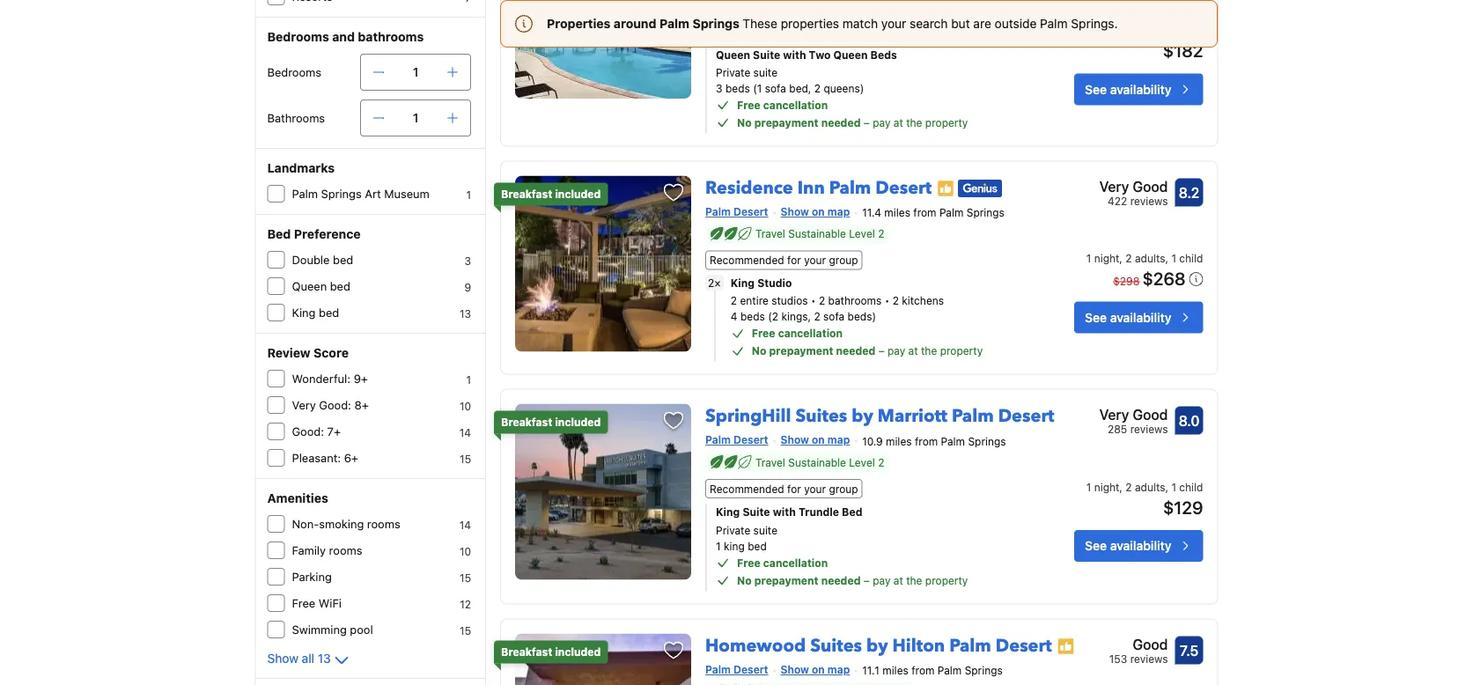 Task type: locate. For each thing, give the bounding box(es) containing it.
prepayment for $182
[[755, 117, 819, 129]]

studio
[[758, 277, 792, 290]]

153
[[1110, 653, 1128, 665]]

see for $182
[[1085, 82, 1107, 96]]

1 travel sustainable level 2 from the top
[[756, 228, 885, 240]]

adults for $182
[[1135, 24, 1166, 36]]

0 vertical spatial night
[[1095, 24, 1120, 36]]

sofa left 'beds)'
[[824, 311, 845, 323]]

entire
[[740, 295, 769, 307]]

good: left 7+
[[292, 425, 324, 438]]

good left 8.0
[[1133, 406, 1168, 423]]

palm desert
[[706, 206, 769, 218], [706, 434, 769, 446], [706, 664, 769, 676]]

suite up private suite 1 king bed
[[743, 506, 770, 518]]

1 breakfast included from the top
[[501, 188, 601, 200]]

1 availability from the top
[[1111, 82, 1172, 96]]

2 • from the left
[[885, 295, 890, 307]]

miles
[[885, 207, 911, 219], [886, 435, 912, 447], [883, 665, 909, 677]]

suite
[[754, 66, 778, 79], [754, 524, 778, 537]]

miles right 11.1
[[883, 665, 909, 677]]

8.0
[[1179, 412, 1200, 429]]

2 vertical spatial no
[[737, 575, 752, 587]]

your
[[882, 16, 907, 31], [804, 26, 826, 38], [804, 254, 826, 267], [804, 483, 826, 495]]

2 vertical spatial prepayment
[[755, 575, 819, 587]]

1 private from the top
[[716, 66, 751, 79]]

0 vertical spatial suites
[[796, 404, 848, 428]]

3 see availability link from the top
[[1075, 530, 1204, 562]]

queen right two
[[834, 49, 868, 61]]

0 vertical spatial property
[[926, 117, 968, 129]]

no prepayment needed – pay at the property for $182
[[737, 117, 968, 129]]

2 vertical spatial 15
[[460, 625, 471, 637]]

×
[[715, 277, 721, 289]]

very up 422
[[1100, 178, 1130, 195]]

recommended for your group up queen suite with two queen beds
[[710, 26, 859, 38]]

bed down queen bed
[[319, 306, 339, 319]]

0 vertical spatial good:
[[319, 399, 351, 412]]

reviews inside very good 285 reviews
[[1131, 423, 1168, 436]]

no down entire
[[752, 345, 767, 357]]

the down queen suite with two queen beds link
[[907, 117, 923, 129]]

suites for springhill
[[796, 404, 848, 428]]

private for $182
[[716, 66, 751, 79]]

3 map from the top
[[828, 664, 850, 676]]

1 horizontal spatial this property is part of our preferred partner program. it's committed to providing excellent service and good value. it'll pay us a higher commission if you make a booking. image
[[1058, 638, 1075, 655]]

, down 285
[[1120, 481, 1123, 493]]

1 very good element from the top
[[1100, 176, 1168, 197]]

rooms
[[367, 518, 401, 531], [329, 544, 363, 557]]

1 vertical spatial cancellation
[[778, 327, 843, 340]]

night for $182
[[1095, 24, 1120, 36]]

bed left preference
[[267, 227, 291, 241]]

at
[[894, 117, 904, 129], [909, 345, 918, 357], [894, 575, 904, 587]]

night
[[1095, 24, 1120, 36], [1095, 253, 1120, 265], [1095, 481, 1120, 493]]

0 horizontal spatial •
[[811, 295, 816, 307]]

bed down double bed
[[330, 280, 351, 293]]

1 vertical spatial recommended
[[710, 254, 785, 267]]

1 vertical spatial palm desert
[[706, 434, 769, 446]]

level down 10.9
[[849, 456, 875, 469]]

with
[[783, 49, 806, 61], [773, 506, 796, 518]]

genius discounts available at this property. image
[[959, 180, 1003, 197], [959, 180, 1003, 197]]

sofa
[[765, 82, 787, 95], [824, 311, 845, 323]]

king up private suite 1 king bed
[[716, 506, 740, 518]]

0 vertical spatial included
[[555, 188, 601, 200]]

residence inn palm desert image
[[515, 176, 692, 352]]

0 vertical spatial miles
[[885, 207, 911, 219]]

2 15 from the top
[[460, 572, 471, 584]]

homewood
[[706, 634, 806, 658]]

from for hilton
[[912, 665, 935, 677]]

2 private from the top
[[716, 524, 751, 537]]

0 vertical spatial sustainable
[[789, 228, 847, 240]]

1 travel from the top
[[756, 228, 786, 240]]

springhill
[[706, 404, 791, 428]]

travel sustainable level 2 for 8.0
[[756, 456, 885, 469]]

no down king
[[737, 575, 752, 587]]

bathrooms up 'beds)'
[[829, 295, 882, 307]]

1 15 from the top
[[460, 453, 471, 465]]

2 vertical spatial –
[[864, 575, 870, 587]]

0 horizontal spatial sofa
[[765, 82, 787, 95]]

0 vertical spatial palm desert
[[706, 206, 769, 218]]

private inside private suite 3 beds (1 sofa bed, 2 queens)
[[716, 66, 751, 79]]

0 vertical spatial this property is part of our preferred partner program. it's committed to providing excellent service and good value. it'll pay us a higher commission if you make a booking. image
[[937, 180, 955, 197]]

0 horizontal spatial bed
[[267, 227, 291, 241]]

14
[[460, 426, 471, 439], [460, 519, 471, 531]]

8+
[[355, 399, 369, 412]]

1 14 from the top
[[460, 426, 471, 439]]

pay up "homewood suites by hilton palm desert" link
[[873, 575, 891, 587]]

3 on from the top
[[812, 664, 825, 676]]

show down the inn
[[781, 206, 809, 218]]

3 availability from the top
[[1111, 539, 1172, 553]]

2 vertical spatial free cancellation
[[737, 557, 828, 569]]

1 map from the top
[[828, 206, 850, 218]]

1 vertical spatial very good element
[[1100, 404, 1168, 425]]

by up 10.9
[[852, 404, 874, 428]]

travel down springhill
[[756, 456, 786, 469]]

2 vertical spatial availability
[[1111, 539, 1172, 553]]

show for 8.2
[[781, 206, 809, 218]]

2 included from the top
[[555, 416, 601, 429]]

no prepayment needed – pay at the property for ,
[[737, 575, 968, 587]]

0 vertical spatial recommended for your group
[[710, 26, 859, 38]]

2 reviews from the top
[[1131, 423, 1168, 436]]

3 left (1
[[716, 82, 723, 95]]

0 vertical spatial 15
[[460, 453, 471, 465]]

good inside very good 285 reviews
[[1133, 406, 1168, 423]]

recommended up king studio
[[710, 254, 785, 267]]

bathrooms right and
[[358, 30, 424, 44]]

2 vertical spatial adults
[[1135, 481, 1166, 493]]

– down queens)
[[864, 117, 870, 129]]

pay for $182
[[873, 117, 891, 129]]

0 vertical spatial needed
[[822, 117, 861, 129]]

recommended for ,
[[710, 483, 785, 495]]

on for inn
[[812, 206, 825, 218]]

at up "homewood suites by hilton palm desert" link
[[894, 575, 904, 587]]

private suite 1 king bed
[[716, 524, 778, 553]]

2 vertical spatial pay
[[873, 575, 891, 587]]

good inside the good 153 reviews
[[1133, 636, 1168, 653]]

adults
[[1135, 24, 1166, 36], [1135, 253, 1166, 265], [1135, 481, 1166, 493]]

15
[[460, 453, 471, 465], [460, 572, 471, 584], [460, 625, 471, 637]]

1 vertical spatial no
[[752, 345, 767, 357]]

free cancellation for $182
[[737, 99, 828, 111]]

kings,
[[782, 311, 811, 323]]

level
[[849, 228, 875, 240], [849, 456, 875, 469]]

1 vertical spatial private
[[716, 524, 751, 537]]

search
[[910, 16, 948, 31]]

1 vertical spatial see
[[1085, 310, 1107, 325]]

2 vertical spatial for
[[788, 483, 801, 495]]

0 vertical spatial very good element
[[1100, 176, 1168, 197]]

3 recommended from the top
[[710, 483, 785, 495]]

2 travel from the top
[[756, 456, 786, 469]]

1 vertical spatial suite
[[754, 524, 778, 537]]

,
[[1120, 24, 1123, 36], [1120, 253, 1123, 265], [1166, 253, 1169, 265], [1120, 481, 1123, 493], [1166, 481, 1169, 493]]

availability down 1 night , 2 adults $182
[[1111, 82, 1172, 96]]

around
[[614, 16, 657, 31]]

non-smoking rooms
[[292, 518, 401, 531]]

bed right king
[[748, 540, 767, 553]]

2 level from the top
[[849, 456, 875, 469]]

2 breakfast from the top
[[501, 416, 553, 429]]

1 vertical spatial bathrooms
[[829, 295, 882, 307]]

, up $298
[[1120, 253, 1123, 265]]

suite for $129
[[743, 506, 770, 518]]

1 horizontal spatial bathrooms
[[829, 295, 882, 307]]

2 ×
[[708, 277, 721, 289]]

reviews inside the good 153 reviews
[[1131, 653, 1168, 665]]

0 vertical spatial group
[[829, 26, 859, 38]]

show
[[781, 206, 809, 218], [781, 434, 809, 446], [267, 651, 299, 666], [781, 664, 809, 676]]

2 sustainable from the top
[[789, 456, 847, 469]]

desert
[[876, 176, 932, 200], [734, 206, 769, 218], [999, 404, 1055, 428], [734, 434, 769, 446], [996, 634, 1052, 658], [734, 664, 769, 676]]

bathrooms inside 2 entire studios • 2 bathrooms • 2 kitchens 4 beds (2 kings, 2 sofa beds)
[[829, 295, 882, 307]]

from
[[914, 207, 937, 219], [915, 435, 938, 447], [912, 665, 935, 677]]

travel up studio
[[756, 228, 786, 240]]

2 very good element from the top
[[1100, 404, 1168, 425]]

availability for $182
[[1111, 82, 1172, 96]]

bed for queen bed
[[330, 280, 351, 293]]

suite for $182
[[753, 49, 781, 61]]

needed for $182
[[822, 117, 861, 129]]

12
[[460, 598, 471, 610]]

see availability link for ,
[[1075, 530, 1204, 562]]

3 good from the top
[[1133, 636, 1168, 653]]

1 good from the top
[[1133, 178, 1168, 195]]

bed for double bed
[[333, 253, 353, 266]]

very inside very good 285 reviews
[[1100, 406, 1130, 423]]

very inside very good 422 reviews
[[1100, 178, 1130, 195]]

recommended for your group for ,
[[710, 483, 859, 495]]

2 right studios
[[819, 295, 826, 307]]

10 for amenities
[[460, 545, 471, 558]]

1 vertical spatial sofa
[[824, 311, 845, 323]]

2
[[1126, 24, 1132, 36], [815, 82, 821, 95], [878, 228, 885, 240], [1126, 253, 1132, 265], [708, 277, 715, 289], [731, 295, 737, 307], [819, 295, 826, 307], [893, 295, 899, 307], [814, 311, 821, 323], [878, 456, 885, 469], [1126, 481, 1132, 493]]

this property is part of our preferred partner program. it's committed to providing excellent service and good value. it'll pay us a higher commission if you make a booking. image up 11.4 miles from palm springs
[[937, 180, 955, 197]]

1 breakfast from the top
[[501, 188, 553, 200]]

0 vertical spatial see availability
[[1085, 82, 1172, 96]]

3 adults from the top
[[1135, 481, 1166, 493]]

suite inside private suite 1 king bed
[[754, 524, 778, 537]]

bedrooms for bedrooms and bathrooms
[[267, 30, 329, 44]]

0 vertical spatial private
[[716, 66, 751, 79]]

0 horizontal spatial 3
[[465, 255, 471, 267]]

1 see availability link from the top
[[1075, 73, 1204, 105]]

3 see availability from the top
[[1085, 539, 1172, 553]]

1
[[1087, 24, 1092, 36], [413, 65, 419, 79], [413, 111, 419, 125], [466, 189, 471, 201], [1087, 253, 1092, 265], [1172, 253, 1177, 265], [466, 373, 471, 386], [1087, 481, 1092, 493], [1172, 481, 1177, 493], [716, 540, 721, 553]]

see down springs.
[[1085, 82, 1107, 96]]

1 vertical spatial prepayment
[[770, 345, 834, 357]]

see availability link down 1 night , 2 adults $182
[[1075, 73, 1204, 105]]

bed inside private suite 1 king bed
[[748, 540, 767, 553]]

map
[[828, 206, 850, 218], [828, 434, 850, 446], [828, 664, 850, 676]]

needed down queens)
[[822, 117, 861, 129]]

1 child from the top
[[1180, 253, 1204, 265]]

king bed
[[292, 306, 339, 319]]

0 vertical spatial reviews
[[1131, 195, 1168, 207]]

1 bedrooms from the top
[[267, 30, 329, 44]]

good left 7.5
[[1133, 636, 1168, 653]]

free for studios
[[752, 327, 776, 340]]

availability
[[1111, 82, 1172, 96], [1111, 310, 1172, 325], [1111, 539, 1172, 553]]

0 horizontal spatial 13
[[318, 651, 331, 666]]

group up king studio link
[[829, 254, 859, 267]]

travel sustainable level 2 up trundle at right bottom
[[756, 456, 885, 469]]

2 vertical spatial miles
[[883, 665, 909, 677]]

property for $182
[[926, 117, 968, 129]]

13 down 9
[[460, 307, 471, 320]]

very good 422 reviews
[[1100, 178, 1168, 207]]

3 breakfast from the top
[[501, 646, 553, 658]]

queen
[[716, 49, 750, 61], [834, 49, 868, 61], [292, 280, 327, 293]]

0 vertical spatial availability
[[1111, 82, 1172, 96]]

4
[[731, 311, 738, 323]]

king
[[731, 277, 755, 290], [292, 306, 316, 319], [716, 506, 740, 518]]

3 breakfast included from the top
[[501, 646, 601, 658]]

2 right springs.
[[1126, 24, 1132, 36]]

night inside 1 night , 2 adults $182
[[1095, 24, 1120, 36]]

3 palm desert from the top
[[706, 664, 769, 676]]

0 vertical spatial for
[[788, 26, 801, 38]]

palm desert down residence
[[706, 206, 769, 218]]

landmarks
[[267, 161, 335, 175]]

bed
[[333, 253, 353, 266], [330, 280, 351, 293], [319, 306, 339, 319], [748, 540, 767, 553]]

1 vertical spatial adults
[[1135, 253, 1166, 265]]

museum
[[384, 187, 430, 200]]

3 see from the top
[[1085, 539, 1107, 553]]

free cancellation for ,
[[737, 557, 828, 569]]

non-
[[292, 518, 319, 531]]

0 vertical spatial breakfast
[[501, 188, 553, 200]]

0 vertical spatial –
[[864, 117, 870, 129]]

swimming pool
[[292, 623, 373, 636]]

2 10 from the top
[[460, 545, 471, 558]]

• up kings,
[[811, 295, 816, 307]]

suite inside private suite 3 beds (1 sofa bed, 2 queens)
[[754, 66, 778, 79]]

miles for desert
[[885, 207, 911, 219]]

prepayment down kings,
[[770, 345, 834, 357]]

3 reviews from the top
[[1131, 653, 1168, 665]]

springs
[[693, 16, 740, 31], [321, 187, 362, 200], [967, 207, 1005, 219], [968, 435, 1006, 447], [965, 665, 1003, 677]]

0 vertical spatial this property is part of our preferred partner program. it's committed to providing excellent service and good value. it'll pay us a higher commission if you make a booking. image
[[937, 180, 955, 197]]

residence inn palm desert link
[[706, 169, 932, 200]]

1 included from the top
[[555, 188, 601, 200]]

3 night from the top
[[1095, 481, 1120, 493]]

included
[[555, 188, 601, 200], [555, 416, 601, 429], [555, 646, 601, 658]]

1 on from the top
[[812, 206, 825, 218]]

palm down hilton in the right bottom of the page
[[938, 665, 962, 677]]

for for $182
[[788, 26, 801, 38]]

the down kitchens
[[921, 345, 937, 357]]

group up king suite with trundle bed link
[[829, 483, 859, 495]]

scored 8.2 element
[[1176, 178, 1204, 206]]

king
[[724, 540, 745, 553]]

2 vertical spatial the
[[907, 575, 923, 587]]

suite for $182
[[754, 66, 778, 79]]

travel for 8.0
[[756, 456, 786, 469]]

very good element left 8.0
[[1100, 404, 1168, 425]]

2 right bed,
[[815, 82, 821, 95]]

miles right 10.9
[[886, 435, 912, 447]]

1 horizontal spatial queen
[[716, 49, 750, 61]]

from down hilton in the right bottom of the page
[[912, 665, 935, 677]]

0 vertical spatial suite
[[753, 49, 781, 61]]

on
[[812, 206, 825, 218], [812, 434, 825, 446], [812, 664, 825, 676]]

13 inside 'dropdown button'
[[318, 651, 331, 666]]

2 suite from the top
[[754, 524, 778, 537]]

recommended up king suite with trundle bed
[[710, 483, 785, 495]]

bed right trundle at right bottom
[[842, 506, 863, 518]]

2 vertical spatial recommended
[[710, 483, 785, 495]]

2 vertical spatial no prepayment needed – pay at the property
[[737, 575, 968, 587]]

bed for king bed
[[319, 306, 339, 319]]

at for $182
[[894, 117, 904, 129]]

1 vertical spatial for
[[788, 254, 801, 267]]

see availability link down 1 night , 2 adults , 1 child $129
[[1075, 530, 1204, 562]]

1 group from the top
[[829, 26, 859, 38]]

, inside 1 night , 2 adults $182
[[1120, 24, 1123, 36]]

this property is part of our preferred partner program. it's committed to providing excellent service and good value. it'll pay us a higher commission if you make a booking. image
[[937, 180, 955, 197], [1058, 638, 1075, 655]]

6+
[[344, 451, 359, 465]]

springs for 7.5
[[965, 665, 1003, 677]]

hilton
[[893, 634, 945, 658]]

2 14 from the top
[[460, 519, 471, 531]]

1 vertical spatial breakfast
[[501, 416, 553, 429]]

2 down 11.4
[[878, 228, 885, 240]]

2 vertical spatial reviews
[[1131, 653, 1168, 665]]

no prepayment needed – pay at the property down queens)
[[737, 117, 968, 129]]

queen for queen suite with two queen beds
[[716, 49, 750, 61]]

2 good from the top
[[1133, 406, 1168, 423]]

on for suites
[[812, 664, 825, 676]]

adults inside 1 night , 2 adults $182
[[1135, 24, 1166, 36]]

3 for from the top
[[788, 483, 801, 495]]

scored 8.0 element
[[1176, 407, 1204, 435]]

good: left 8+
[[319, 399, 351, 412]]

1 vertical spatial suite
[[743, 506, 770, 518]]

see availability down $298
[[1085, 310, 1172, 325]]

14 for good: 7+
[[460, 426, 471, 439]]

1 night from the top
[[1095, 24, 1120, 36]]

0 horizontal spatial queen
[[292, 280, 327, 293]]

3 group from the top
[[829, 483, 859, 495]]

1 see from the top
[[1085, 82, 1107, 96]]

with for $129
[[773, 506, 796, 518]]

suite
[[753, 49, 781, 61], [743, 506, 770, 518]]

1 10 from the top
[[460, 400, 471, 412]]

night inside 1 night , 2 adults , 1 child $129
[[1095, 481, 1120, 493]]

palm desert down springhill
[[706, 434, 769, 446]]

prepayment
[[755, 117, 819, 129], [770, 345, 834, 357], [755, 575, 819, 587]]

1 for from the top
[[788, 26, 801, 38]]

palm up the '11.1 miles from palm springs' on the bottom of the page
[[950, 634, 992, 658]]

1 vertical spatial 10
[[460, 545, 471, 558]]

palm down springhill
[[706, 434, 731, 446]]

free down "(2"
[[752, 327, 776, 340]]

1 vertical spatial recommended for your group
[[710, 254, 859, 267]]

breakfast included for springhill
[[501, 416, 601, 429]]

adults up $182
[[1135, 24, 1166, 36]]

smoking
[[319, 518, 364, 531]]

show down the "homewood"
[[781, 664, 809, 676]]

king suite with trundle bed link
[[716, 504, 1014, 520]]

score
[[314, 346, 349, 360]]

2 vertical spatial on
[[812, 664, 825, 676]]

properties around palm springs these properties match your search but are outside palm springs.
[[547, 16, 1118, 31]]

for up queen suite with two queen beds
[[788, 26, 801, 38]]

pay down the beds
[[873, 117, 891, 129]]

2 child from the top
[[1180, 481, 1204, 493]]

very
[[1100, 178, 1130, 195], [292, 399, 316, 412], [1100, 406, 1130, 423]]

king for king studio
[[731, 277, 755, 290]]

1 suite from the top
[[754, 66, 778, 79]]

cancellation down kings,
[[778, 327, 843, 340]]

2 availability from the top
[[1111, 310, 1172, 325]]

on left 10.9
[[812, 434, 825, 446]]

springhill suites by marriott palm desert image
[[515, 404, 692, 580]]

10
[[460, 400, 471, 412], [460, 545, 471, 558]]

on down residence inn palm desert
[[812, 206, 825, 218]]

very good element for 8.2
[[1100, 176, 1168, 197]]

2 vertical spatial king
[[716, 506, 740, 518]]

show for 8.0
[[781, 434, 809, 446]]

child inside 1 night , 2 adults , 1 child $129
[[1180, 481, 1204, 493]]

sustainable
[[789, 228, 847, 240], [789, 456, 847, 469]]

no prepayment needed – pay at the property up "homewood suites by hilton palm desert" link
[[737, 575, 968, 587]]

reviews inside very good 422 reviews
[[1131, 195, 1168, 207]]

pay
[[873, 117, 891, 129], [888, 345, 906, 357], [873, 575, 891, 587]]

1 vertical spatial night
[[1095, 253, 1120, 265]]

1 vertical spatial king
[[292, 306, 316, 319]]

1 vertical spatial this property is part of our preferred partner program. it's committed to providing excellent service and good value. it'll pay us a higher commission if you make a booking. image
[[1058, 638, 1075, 655]]

1 sustainable from the top
[[789, 228, 847, 240]]

0 vertical spatial on
[[812, 206, 825, 218]]

1 vertical spatial travel
[[756, 456, 786, 469]]

(2
[[768, 311, 779, 323]]

2 breakfast included from the top
[[501, 416, 601, 429]]

0 vertical spatial 13
[[460, 307, 471, 320]]

2 horizontal spatial queen
[[834, 49, 868, 61]]

, for 1 night , 2 adults $182
[[1120, 24, 1123, 36]]

1 horizontal spatial rooms
[[367, 518, 401, 531]]

group up queen suite with two queen beds link
[[829, 26, 859, 38]]

cancellation down bed,
[[764, 99, 828, 111]]

, right springs.
[[1120, 24, 1123, 36]]

0 vertical spatial 3
[[716, 82, 723, 95]]

private for $129
[[716, 524, 751, 537]]

suites right the "homewood"
[[811, 634, 862, 658]]

3 recommended for your group from the top
[[710, 483, 859, 495]]

at down kitchens
[[909, 345, 918, 357]]

2 vertical spatial at
[[894, 575, 904, 587]]

3 15 from the top
[[460, 625, 471, 637]]

1 vertical spatial the
[[921, 345, 937, 357]]

recommended
[[710, 26, 785, 38], [710, 254, 785, 267], [710, 483, 785, 495]]

adults for $129
[[1135, 481, 1166, 493]]

15 for 6+
[[460, 453, 471, 465]]

1 inside private suite 1 king bed
[[716, 540, 721, 553]]

show on map left 10.9
[[781, 434, 850, 446]]

breakfast for homewood suites by hilton palm desert
[[501, 646, 553, 658]]

2 vertical spatial see availability link
[[1075, 530, 1204, 562]]

from down marriott
[[915, 435, 938, 447]]

0 horizontal spatial bathrooms
[[358, 30, 424, 44]]

sofa inside private suite 3 beds (1 sofa bed, 2 queens)
[[765, 82, 787, 95]]

these
[[743, 16, 778, 31]]

good inside very good 422 reviews
[[1133, 178, 1168, 195]]

2 vertical spatial cancellation
[[764, 557, 828, 569]]

0 vertical spatial pay
[[873, 117, 891, 129]]

free down king
[[737, 557, 761, 569]]

3 included from the top
[[555, 646, 601, 658]]

adults up $268
[[1135, 253, 1166, 265]]

show down springhill
[[781, 434, 809, 446]]

availability for ,
[[1111, 539, 1172, 553]]

2 travel sustainable level 2 from the top
[[756, 456, 885, 469]]

see
[[1085, 82, 1107, 96], [1085, 310, 1107, 325], [1085, 539, 1107, 553]]

3 show on map from the top
[[781, 664, 850, 676]]

1 see availability from the top
[[1085, 82, 1172, 96]]

free cancellation down bed,
[[737, 99, 828, 111]]

1 vertical spatial reviews
[[1131, 423, 1168, 436]]

sustainable up trundle at right bottom
[[789, 456, 847, 469]]

sustainable for 8.0
[[789, 456, 847, 469]]

1 recommended for your group from the top
[[710, 26, 859, 38]]

for for ,
[[788, 483, 801, 495]]

0 vertical spatial good
[[1133, 178, 1168, 195]]

sofa right (1
[[765, 82, 787, 95]]

from for desert
[[914, 207, 937, 219]]

2 show on map from the top
[[781, 434, 850, 446]]

child for 1 night , 2 adults , 1 child
[[1180, 253, 1204, 265]]

breakfast
[[501, 188, 553, 200], [501, 416, 553, 429], [501, 646, 553, 658]]

king for king bed
[[292, 306, 316, 319]]

recommended for your group
[[710, 26, 859, 38], [710, 254, 859, 267], [710, 483, 859, 495]]

at down the beds
[[894, 117, 904, 129]]

properties
[[781, 16, 840, 31]]

no prepayment needed – pay at the property
[[737, 117, 968, 129], [752, 345, 983, 357], [737, 575, 968, 587]]

3
[[716, 82, 723, 95], [465, 255, 471, 267]]

group for $182
[[829, 26, 859, 38]]

2 vertical spatial breakfast
[[501, 646, 553, 658]]

1 inside 1 night , 2 adults $182
[[1087, 24, 1092, 36]]

1 vertical spatial see availability link
[[1075, 302, 1204, 334]]

springs.
[[1071, 16, 1118, 31]]

0 vertical spatial with
[[783, 49, 806, 61]]

queen down these
[[716, 49, 750, 61]]

0 vertical spatial travel
[[756, 228, 786, 240]]

king down queen bed
[[292, 306, 316, 319]]

recommended up (1
[[710, 26, 785, 38]]

travel
[[756, 228, 786, 240], [756, 456, 786, 469]]

adults inside 1 night , 2 adults , 1 child $129
[[1135, 481, 1166, 493]]

2 down 10.9
[[878, 456, 885, 469]]

1 palm desert from the top
[[706, 206, 769, 218]]

1 vertical spatial with
[[773, 506, 796, 518]]

this property is part of our preferred partner program. it's committed to providing excellent service and good value. it'll pay us a higher commission if you make a booking. image
[[937, 180, 955, 197], [1058, 638, 1075, 655]]

prepayment down private suite 1 king bed
[[755, 575, 819, 587]]

private inside private suite 1 king bed
[[716, 524, 751, 537]]

palm desert down the "homewood"
[[706, 664, 769, 676]]

see availability for ,
[[1085, 539, 1172, 553]]

free down (1
[[737, 99, 761, 111]]

map for inn
[[828, 206, 850, 218]]

1 vertical spatial 3
[[465, 255, 471, 267]]

2 see from the top
[[1085, 310, 1107, 325]]

1 recommended from the top
[[710, 26, 785, 38]]

2 recommended for your group from the top
[[710, 254, 859, 267]]

child
[[1180, 253, 1204, 265], [1180, 481, 1204, 493]]

no down private suite 3 beds (1 sofa bed, 2 queens) at the top of the page
[[737, 117, 752, 129]]

very good element
[[1100, 176, 1168, 197], [1100, 404, 1168, 425]]

2 inside private suite 3 beds (1 sofa bed, 2 queens)
[[815, 82, 821, 95]]

1 adults from the top
[[1135, 24, 1166, 36]]

1 reviews from the top
[[1131, 195, 1168, 207]]

1 level from the top
[[849, 228, 875, 240]]

1 show on map from the top
[[781, 206, 850, 218]]

1 vertical spatial on
[[812, 434, 825, 446]]

1 vertical spatial –
[[879, 345, 885, 357]]

2 bedrooms from the top
[[267, 66, 322, 79]]



Task type: vqa. For each thing, say whether or not it's contained in the screenshot.
premium
no



Task type: describe. For each thing, give the bounding box(es) containing it.
285
[[1108, 423, 1128, 436]]

1 vertical spatial good:
[[292, 425, 324, 438]]

good for 8.0
[[1133, 406, 1168, 423]]

1 night , 2 adults , 1 child $129
[[1087, 481, 1204, 518]]

homewood suites by hilton palm desert
[[706, 634, 1052, 658]]

cancellation for ,
[[764, 557, 828, 569]]

property for ,
[[926, 575, 968, 587]]

free left wifi
[[292, 597, 316, 610]]

2 inside 1 night , 2 adults , 1 child $129
[[1126, 481, 1132, 493]]

1 vertical spatial property
[[940, 345, 983, 357]]

double bed
[[292, 253, 353, 266]]

king suite with trundle bed
[[716, 506, 863, 518]]

beds
[[871, 49, 897, 61]]

1 vertical spatial no prepayment needed – pay at the property
[[752, 345, 983, 357]]

but
[[952, 16, 970, 31]]

king for king suite with trundle bed
[[716, 506, 740, 518]]

1 vertical spatial from
[[915, 435, 938, 447]]

2 entire studios • 2 bathrooms • 2 kitchens 4 beds (2 kings, 2 sofa beds)
[[731, 295, 944, 323]]

1 vertical spatial bed
[[842, 506, 863, 518]]

review score
[[267, 346, 349, 360]]

pleasant: 6+
[[292, 451, 359, 465]]

and
[[332, 30, 355, 44]]

marriott
[[878, 404, 948, 428]]

homewood suites by hilton palm desert link
[[706, 627, 1052, 658]]

1 vertical spatial rooms
[[329, 544, 363, 557]]

good for 8.2
[[1133, 178, 1168, 195]]

2 palm desert from the top
[[706, 434, 769, 446]]

prepayment for ,
[[755, 575, 819, 587]]

free wifi
[[292, 597, 342, 610]]

3 inside private suite 3 beds (1 sofa bed, 2 queens)
[[716, 82, 723, 95]]

beds inside 2 entire studios • 2 bathrooms • 2 kitchens 4 beds (2 kings, 2 sofa beds)
[[741, 311, 765, 323]]

free for 1
[[737, 557, 761, 569]]

show on map for suites
[[781, 664, 850, 676]]

2 adults from the top
[[1135, 253, 1166, 265]]

palm springs art museum
[[292, 187, 430, 200]]

group for ,
[[829, 483, 859, 495]]

springs for 8.0
[[968, 435, 1006, 447]]

kitchens
[[902, 295, 944, 307]]

2 inside 1 night , 2 adults $182
[[1126, 24, 1132, 36]]

swimming
[[292, 623, 347, 636]]

travel for 8.2
[[756, 228, 786, 240]]

family rooms
[[292, 544, 363, 557]]

, up the $129
[[1166, 481, 1169, 493]]

pay for ,
[[873, 575, 891, 587]]

2 map from the top
[[828, 434, 850, 446]]

– for $182
[[864, 117, 870, 129]]

1 vertical spatial pay
[[888, 345, 906, 357]]

residence inn palm desert
[[706, 176, 932, 200]]

map for suites
[[828, 664, 850, 676]]

1 • from the left
[[811, 295, 816, 307]]

reviews for 8.0
[[1131, 423, 1168, 436]]

wifi
[[319, 597, 342, 610]]

1 vertical spatial needed
[[836, 345, 876, 357]]

match
[[843, 16, 878, 31]]

your up studios
[[804, 254, 826, 267]]

by for hilton
[[867, 634, 888, 658]]

no for ,
[[737, 575, 752, 587]]

bedrooms and bathrooms
[[267, 30, 424, 44]]

palm desert for residence inn palm desert
[[706, 206, 769, 218]]

1 horizontal spatial 13
[[460, 307, 471, 320]]

good: 7+
[[292, 425, 341, 438]]

0 horizontal spatial this property is part of our preferred partner program. it's committed to providing excellent service and good value. it'll pay us a higher commission if you make a booking. image
[[937, 180, 955, 197]]

2 left kitchens
[[893, 295, 899, 307]]

– for ,
[[864, 575, 870, 587]]

your up trundle at right bottom
[[804, 483, 826, 495]]

the for $182
[[907, 117, 923, 129]]

palm right outside
[[1040, 16, 1068, 31]]

0 horizontal spatial this property is part of our preferred partner program. it's committed to providing excellent service and good value. it'll pay us a higher commission if you make a booking. image
[[937, 180, 955, 197]]

at for ,
[[894, 575, 904, 587]]

very good element for 8.0
[[1100, 404, 1168, 425]]

1 vertical spatial miles
[[886, 435, 912, 447]]

$268
[[1143, 268, 1186, 289]]

queens)
[[824, 82, 864, 95]]

palm down residence
[[706, 206, 731, 218]]

your up the beds
[[882, 16, 907, 31]]

with for $182
[[783, 49, 806, 61]]

2 recommended from the top
[[710, 254, 785, 267]]

2 night from the top
[[1095, 253, 1120, 265]]

free for 3
[[737, 99, 761, 111]]

wonderful:
[[292, 372, 351, 385]]

double
[[292, 253, 330, 266]]

two
[[809, 49, 831, 61]]

0 vertical spatial bathrooms
[[358, 30, 424, 44]]

springhill suites by marriott palm desert
[[706, 404, 1055, 428]]

very for 8.2
[[1100, 178, 1130, 195]]

suites for homewood
[[811, 634, 862, 658]]

$182
[[1164, 40, 1204, 61]]

2 for from the top
[[788, 254, 801, 267]]

amenities
[[267, 491, 328, 506]]

2 group from the top
[[829, 254, 859, 267]]

2 see availability link from the top
[[1075, 302, 1204, 334]]

breakfast for springhill suites by marriott palm desert
[[501, 416, 553, 429]]

2 right kings,
[[814, 311, 821, 323]]

show all 13 button
[[267, 650, 352, 671]]

palm right around
[[660, 16, 690, 31]]

recommended for your group for $182
[[710, 26, 859, 38]]

show for 7.5
[[781, 664, 809, 676]]

10.9 miles from palm springs
[[863, 435, 1006, 447]]

1 night , 2 adults , 1 child
[[1087, 253, 1204, 265]]

0 vertical spatial rooms
[[367, 518, 401, 531]]

scored 7.5 element
[[1176, 636, 1204, 664]]

preference
[[294, 227, 361, 241]]

see availability link for $182
[[1075, 73, 1204, 105]]

parking
[[292, 570, 332, 584]]

see availability for $182
[[1085, 82, 1172, 96]]

king studio link
[[731, 275, 1014, 291]]

7.5
[[1180, 642, 1199, 659]]

level for 8.0
[[849, 456, 875, 469]]

$298
[[1114, 275, 1140, 288]]

11.4
[[863, 207, 882, 219]]

show all 13
[[267, 651, 331, 666]]

2 left king studio
[[708, 277, 715, 289]]

pool
[[350, 623, 373, 636]]

11.1 miles from palm springs
[[863, 665, 1003, 677]]

good element
[[1110, 634, 1168, 655]]

trundle
[[799, 506, 839, 518]]

pleasant:
[[292, 451, 341, 465]]

night for $129
[[1095, 481, 1120, 493]]

palm right 11.4
[[940, 207, 964, 219]]

family
[[292, 544, 326, 557]]

422
[[1108, 195, 1128, 207]]

bathrooms
[[267, 111, 325, 125]]

reviews for 8.2
[[1131, 195, 1168, 207]]

child for 1 night , 2 adults , 1 child $129
[[1180, 481, 1204, 493]]

beds)
[[848, 311, 877, 323]]

palm down the "homewood"
[[706, 664, 731, 676]]

11.1
[[863, 665, 880, 677]]

7+
[[327, 425, 341, 438]]

bed preference
[[267, 227, 361, 241]]

no for $182
[[737, 117, 752, 129]]

0 vertical spatial bed
[[267, 227, 291, 241]]

(1
[[753, 82, 762, 95]]

cancellation for $182
[[764, 99, 828, 111]]

sustainable for 8.2
[[789, 228, 847, 240]]

bedrooms for bedrooms
[[267, 66, 322, 79]]

sofa inside 2 entire studios • 2 bathrooms • 2 kitchens 4 beds (2 kings, 2 sofa beds)
[[824, 311, 845, 323]]

palm down marriott
[[941, 435, 965, 447]]

palm up 11.4
[[830, 176, 872, 200]]

, for 1 night , 2 adults , 1 child
[[1120, 253, 1123, 265]]

palm up 10.9 miles from palm springs
[[952, 404, 994, 428]]

, up $268
[[1166, 253, 1169, 265]]

10 for review score
[[460, 400, 471, 412]]

very good 285 reviews
[[1100, 406, 1168, 436]]

needed for ,
[[822, 575, 861, 587]]

very for 8.0
[[1100, 406, 1130, 423]]

beds inside private suite 3 beds (1 sofa bed, 2 queens)
[[726, 82, 750, 95]]

queen for queen bed
[[292, 280, 327, 293]]

show inside show all 13 'dropdown button'
[[267, 651, 299, 666]]

are
[[974, 16, 992, 31]]

2 up 4
[[731, 295, 737, 307]]

bed,
[[789, 82, 812, 95]]

see for ,
[[1085, 539, 1107, 553]]

15 for pool
[[460, 625, 471, 637]]

11.4 miles from palm springs
[[863, 207, 1005, 219]]

1 vertical spatial free cancellation
[[752, 327, 843, 340]]

1 night , 2 adults $182
[[1087, 24, 1204, 61]]

included for springhill suites by marriott palm desert
[[555, 416, 601, 429]]

review
[[267, 346, 311, 360]]

miles for hilton
[[883, 665, 909, 677]]

inn
[[798, 176, 825, 200]]

breakfast included for homewood
[[501, 646, 601, 658]]

9
[[465, 281, 471, 293]]

recommended for $182
[[710, 26, 785, 38]]

springs for 8.2
[[967, 207, 1005, 219]]

, for 1 night , 2 adults , 1 child $129
[[1120, 481, 1123, 493]]

suite for $129
[[754, 524, 778, 537]]

springhill suites by marriott palm desert link
[[706, 397, 1055, 428]]

queen bed
[[292, 280, 351, 293]]

travel sustainable level 2 for 8.2
[[756, 228, 885, 240]]

2 up $298
[[1126, 253, 1132, 265]]

2 on from the top
[[812, 434, 825, 446]]

$129
[[1164, 497, 1204, 518]]

all
[[302, 651, 315, 666]]

8.2
[[1179, 184, 1200, 201]]

show on map for inn
[[781, 206, 850, 218]]

level for 8.2
[[849, 228, 875, 240]]

2 see availability from the top
[[1085, 310, 1172, 325]]

homewood suites by hilton cathedral city palm springs image
[[515, 0, 692, 99]]

palm down landmarks
[[292, 187, 318, 200]]

1 horizontal spatial this property is part of our preferred partner program. it's committed to providing excellent service and good value. it'll pay us a higher commission if you make a booking. image
[[1058, 638, 1075, 655]]

residence
[[706, 176, 793, 200]]

good 153 reviews
[[1110, 636, 1168, 665]]

studios
[[772, 295, 808, 307]]

1 vertical spatial at
[[909, 345, 918, 357]]

properties
[[547, 16, 611, 31]]

the for ,
[[907, 575, 923, 587]]

very up "good: 7+"
[[292, 399, 316, 412]]

very good: 8+
[[292, 399, 369, 412]]

your up two
[[804, 26, 826, 38]]



